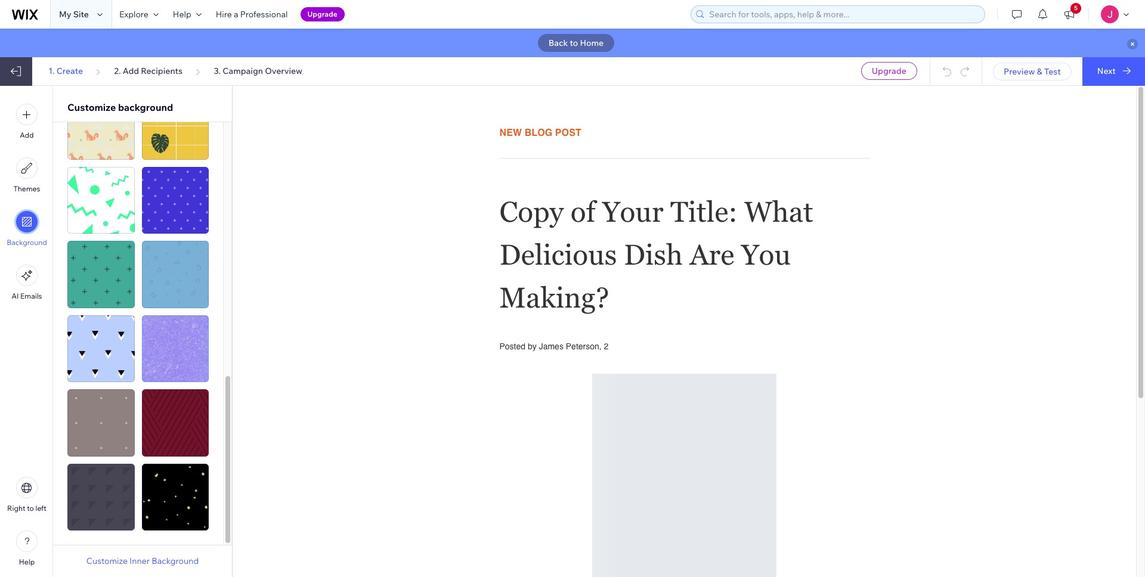 Task type: vqa. For each thing, say whether or not it's contained in the screenshot.
the rightmost Add
yes



Task type: describe. For each thing, give the bounding box(es) containing it.
themes
[[13, 184, 40, 193]]

back
[[549, 38, 568, 48]]

Search for tools, apps, help & more... field
[[706, 6, 982, 23]]

of
[[571, 195, 596, 228]]

2. add recipients link
[[114, 66, 183, 76]]

a
[[234, 9, 238, 20]]

1 horizontal spatial upgrade button
[[862, 62, 918, 80]]

1 horizontal spatial add
[[123, 66, 139, 76]]

customize inner background button
[[86, 556, 199, 567]]

right to left button
[[7, 477, 46, 513]]

test
[[1045, 66, 1062, 77]]

copy of your title: what delicious dish are you making?
[[500, 195, 821, 314]]

customize for customize inner background
[[86, 556, 128, 567]]

site
[[73, 9, 89, 20]]

right to left
[[7, 504, 46, 513]]

delicious
[[500, 238, 617, 271]]

ai
[[12, 292, 19, 301]]

ai emails button
[[12, 265, 42, 301]]

professional
[[240, 9, 288, 20]]

my site
[[59, 9, 89, 20]]

your
[[603, 195, 664, 228]]

are
[[690, 238, 735, 271]]

you
[[742, 238, 791, 271]]

left
[[35, 504, 46, 513]]

2.
[[114, 66, 121, 76]]

right
[[7, 504, 25, 513]]

0 horizontal spatial help button
[[16, 531, 38, 567]]

peterson,
[[566, 342, 602, 351]]

2
[[604, 342, 609, 351]]

copy
[[500, 195, 564, 228]]

customize background
[[67, 101, 173, 113]]

3.
[[214, 66, 221, 76]]

3. campaign overview
[[214, 66, 303, 76]]

back to home button
[[538, 34, 615, 52]]

1 horizontal spatial background
[[152, 556, 199, 567]]

hire a professional link
[[209, 0, 295, 29]]

what
[[745, 195, 814, 228]]

campaign
[[223, 66, 263, 76]]

1.
[[48, 66, 55, 76]]

customize for customize background
[[67, 101, 116, 113]]

preview & test button
[[994, 63, 1072, 81]]

1 vertical spatial upgrade
[[872, 66, 907, 76]]

background
[[118, 101, 173, 113]]

inner
[[130, 556, 150, 567]]

hire a professional
[[216, 9, 288, 20]]

0 horizontal spatial background
[[7, 238, 47, 247]]



Task type: locate. For each thing, give the bounding box(es) containing it.
0 vertical spatial add
[[123, 66, 139, 76]]

add button
[[16, 104, 38, 140]]

preview & test
[[1004, 66, 1062, 77]]

by
[[528, 342, 537, 351]]

0 horizontal spatial to
[[27, 504, 34, 513]]

help button down the right to left
[[16, 531, 38, 567]]

james
[[539, 342, 564, 351]]

help left hire
[[173, 9, 191, 20]]

0 vertical spatial help button
[[166, 0, 209, 29]]

home
[[580, 38, 604, 48]]

title:
[[671, 195, 738, 228]]

to
[[570, 38, 578, 48], [27, 504, 34, 513]]

next
[[1098, 66, 1116, 76]]

add inside button
[[20, 131, 34, 140]]

next button
[[1083, 57, 1146, 86]]

to for right
[[27, 504, 34, 513]]

background button
[[7, 211, 47, 247]]

0 vertical spatial upgrade
[[308, 10, 338, 19]]

1. create
[[48, 66, 83, 76]]

recipients
[[141, 66, 183, 76]]

back to home alert
[[0, 29, 1146, 57]]

1. create link
[[48, 66, 83, 76]]

1 vertical spatial help
[[19, 558, 35, 567]]

overview
[[265, 66, 303, 76]]

help button left hire
[[166, 0, 209, 29]]

to left left
[[27, 504, 34, 513]]

add right 2.
[[123, 66, 139, 76]]

upgrade
[[308, 10, 338, 19], [872, 66, 907, 76]]

customize down create
[[67, 101, 116, 113]]

to for back
[[570, 38, 578, 48]]

to right back
[[570, 38, 578, 48]]

to inside right to left button
[[27, 504, 34, 513]]

create
[[57, 66, 83, 76]]

1 horizontal spatial to
[[570, 38, 578, 48]]

1 vertical spatial upgrade button
[[862, 62, 918, 80]]

preview
[[1004, 66, 1036, 77]]

0 horizontal spatial upgrade
[[308, 10, 338, 19]]

2. add recipients
[[114, 66, 183, 76]]

customize left inner
[[86, 556, 128, 567]]

1 horizontal spatial help
[[173, 9, 191, 20]]

0 vertical spatial background
[[7, 238, 47, 247]]

my
[[59, 9, 71, 20]]

1 horizontal spatial help button
[[166, 0, 209, 29]]

add
[[123, 66, 139, 76], [20, 131, 34, 140]]

1 vertical spatial customize
[[86, 556, 128, 567]]

hire
[[216, 9, 232, 20]]

0 horizontal spatial help
[[19, 558, 35, 567]]

5 button
[[1057, 0, 1083, 29]]

&
[[1038, 66, 1043, 77]]

help button
[[166, 0, 209, 29], [16, 531, 38, 567]]

5
[[1075, 4, 1078, 12]]

emails
[[20, 292, 42, 301]]

0 vertical spatial upgrade button
[[301, 7, 345, 21]]

ai emails
[[12, 292, 42, 301]]

help
[[173, 9, 191, 20], [19, 558, 35, 567]]

background up ai emails button
[[7, 238, 47, 247]]

0 vertical spatial to
[[570, 38, 578, 48]]

0 horizontal spatial upgrade button
[[301, 7, 345, 21]]

0 vertical spatial help
[[173, 9, 191, 20]]

1 vertical spatial background
[[152, 556, 199, 567]]

upgrade button
[[301, 7, 345, 21], [862, 62, 918, 80]]

explore
[[119, 9, 149, 20]]

1 vertical spatial help button
[[16, 531, 38, 567]]

background
[[7, 238, 47, 247], [152, 556, 199, 567]]

customize
[[67, 101, 116, 113], [86, 556, 128, 567]]

1 vertical spatial add
[[20, 131, 34, 140]]

dish
[[624, 238, 683, 271]]

3. campaign overview link
[[214, 66, 303, 76]]

0 vertical spatial customize
[[67, 101, 116, 113]]

background right inner
[[152, 556, 199, 567]]

customize inner background
[[86, 556, 199, 567]]

posted
[[500, 342, 526, 351]]

add up themes button
[[20, 131, 34, 140]]

back to home
[[549, 38, 604, 48]]

help down the right to left
[[19, 558, 35, 567]]

0 horizontal spatial add
[[20, 131, 34, 140]]

posted by james peterson, 2
[[500, 342, 609, 351]]

making?
[[500, 281, 610, 314]]

1 vertical spatial to
[[27, 504, 34, 513]]

themes button
[[13, 158, 40, 193]]

1 horizontal spatial upgrade
[[872, 66, 907, 76]]

to inside back to home "button"
[[570, 38, 578, 48]]



